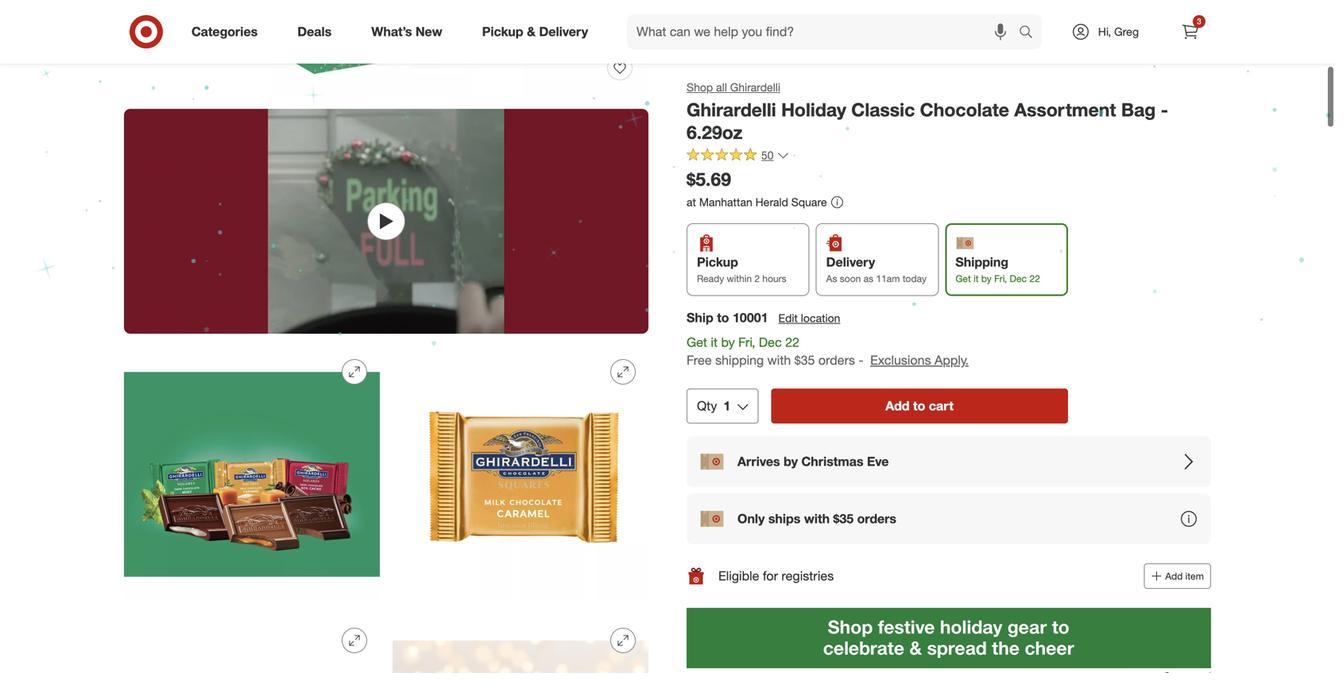 Task type: vqa. For each thing, say whether or not it's contained in the screenshot.
releases
no



Task type: locate. For each thing, give the bounding box(es) containing it.
0 horizontal spatial dec
[[759, 335, 782, 350]]

0 vertical spatial orders
[[819, 353, 855, 368]]

add
[[886, 398, 910, 414], [1166, 570, 1183, 582]]

1 horizontal spatial it
[[974, 273, 979, 285]]

ghirardelli right all
[[730, 80, 781, 94]]

0 vertical spatial fri,
[[995, 273, 1007, 285]]

0 horizontal spatial add
[[886, 398, 910, 414]]

$35 down edit location button
[[795, 353, 815, 368]]

delivery
[[539, 24, 588, 39], [826, 255, 875, 270]]

dec inside get it by fri, dec 22 free shipping with $35 orders - exclusions apply.
[[759, 335, 782, 350]]

1 vertical spatial fri,
[[739, 335, 756, 350]]

dec inside shipping get it by fri, dec 22
[[1010, 273, 1027, 285]]

3
[[1197, 16, 1202, 26]]

0 vertical spatial $35
[[795, 353, 815, 368]]

to right ship
[[717, 310, 729, 325]]

fri, down shipping at the top
[[995, 273, 1007, 285]]

1 horizontal spatial by
[[784, 454, 798, 470]]

1 vertical spatial it
[[711, 335, 718, 350]]

herald
[[756, 195, 789, 209]]

1 vertical spatial pickup
[[697, 255, 738, 270]]

to left cart
[[913, 398, 926, 414]]

ghirardelli holiday classic chocolate assortment bag - 6.29oz, 2 of 10, play video image
[[124, 109, 649, 334]]

1 horizontal spatial add
[[1166, 570, 1183, 582]]

arrives by christmas eve
[[738, 454, 889, 470]]

shipping
[[716, 353, 764, 368]]

0 horizontal spatial $35
[[795, 353, 815, 368]]

1 vertical spatial with
[[804, 511, 830, 527]]

cart
[[929, 398, 954, 414]]

fri,
[[995, 273, 1007, 285], [739, 335, 756, 350]]

- inside get it by fri, dec 22 free shipping with $35 orders - exclusions apply.
[[859, 353, 864, 368]]

ghirardelli holiday classic chocolate assortment bag - 6.29oz, 4 of 10 image
[[393, 347, 649, 603]]

add item button
[[1144, 564, 1212, 589]]

qty 1
[[697, 398, 731, 414]]

0 vertical spatial it
[[974, 273, 979, 285]]

with right 'shipping' on the bottom right of the page
[[768, 353, 791, 368]]

1 horizontal spatial 22
[[1030, 273, 1040, 285]]

- right bag
[[1161, 99, 1169, 121]]

0 vertical spatial -
[[1161, 99, 1169, 121]]

0 vertical spatial pickup
[[482, 24, 524, 39]]

1 horizontal spatial dec
[[1010, 273, 1027, 285]]

hi,
[[1099, 25, 1112, 39]]

by
[[982, 273, 992, 285], [721, 335, 735, 350], [784, 454, 798, 470]]

22 inside shipping get it by fri, dec 22
[[1030, 273, 1040, 285]]

fri, up 'shipping' on the bottom right of the page
[[739, 335, 756, 350]]

by right arrives in the bottom right of the page
[[784, 454, 798, 470]]

1 horizontal spatial pickup
[[697, 255, 738, 270]]

soon
[[840, 273, 861, 285]]

get down shipping at the top
[[956, 273, 971, 285]]

1 vertical spatial orders
[[857, 511, 897, 527]]

6.29oz
[[687, 121, 743, 144]]

1 vertical spatial $35
[[834, 511, 854, 527]]

advertisement region
[[687, 608, 1212, 669]]

0 horizontal spatial -
[[859, 353, 864, 368]]

registries
[[782, 568, 834, 584]]

$35
[[795, 353, 815, 368], [834, 511, 854, 527]]

orders inside button
[[857, 511, 897, 527]]

pickup & delivery
[[482, 24, 588, 39]]

2 vertical spatial by
[[784, 454, 798, 470]]

with inside only ships with $35 orders button
[[804, 511, 830, 527]]

1 horizontal spatial to
[[913, 398, 926, 414]]

0 vertical spatial get
[[956, 273, 971, 285]]

for
[[763, 568, 778, 584]]

1 horizontal spatial delivery
[[826, 255, 875, 270]]

$35 down "christmas"
[[834, 511, 854, 527]]

pickup for &
[[482, 24, 524, 39]]

delivery up soon
[[826, 255, 875, 270]]

what's new link
[[358, 14, 462, 49]]

christmas
[[802, 454, 864, 470]]

with
[[768, 353, 791, 368], [804, 511, 830, 527]]

22
[[1030, 273, 1040, 285], [786, 335, 800, 350]]

orders inside get it by fri, dec 22 free shipping with $35 orders - exclusions apply.
[[819, 353, 855, 368]]

ghirardelli down all
[[687, 99, 776, 121]]

it down shipping at the top
[[974, 273, 979, 285]]

add to cart
[[886, 398, 954, 414]]

pickup
[[482, 24, 524, 39], [697, 255, 738, 270]]

edit location button
[[778, 310, 841, 327]]

to for add
[[913, 398, 926, 414]]

by up 'shipping' on the bottom right of the page
[[721, 335, 735, 350]]

pickup for ready
[[697, 255, 738, 270]]

what's new
[[371, 24, 443, 39]]

0 horizontal spatial delivery
[[539, 24, 588, 39]]

1 vertical spatial dec
[[759, 335, 782, 350]]

get
[[956, 273, 971, 285], [687, 335, 707, 350]]

1 vertical spatial to
[[913, 398, 926, 414]]

-
[[1161, 99, 1169, 121], [859, 353, 864, 368]]

to inside button
[[913, 398, 926, 414]]

50
[[762, 148, 774, 162]]

with right the ships
[[804, 511, 830, 527]]

add left item
[[1166, 570, 1183, 582]]

to
[[717, 310, 729, 325], [913, 398, 926, 414]]

add for add item
[[1166, 570, 1183, 582]]

1 vertical spatial add
[[1166, 570, 1183, 582]]

get up free
[[687, 335, 707, 350]]

0 horizontal spatial orders
[[819, 353, 855, 368]]

chocolate
[[920, 99, 1010, 121]]

categories link
[[178, 14, 278, 49]]

pickup inside pickup ready within 2 hours
[[697, 255, 738, 270]]

1 horizontal spatial with
[[804, 511, 830, 527]]

today
[[903, 273, 927, 285]]

10001
[[733, 310, 768, 325]]

add left cart
[[886, 398, 910, 414]]

arrives
[[738, 454, 780, 470]]

add to cart button
[[771, 389, 1068, 424]]

- left exclusions
[[859, 353, 864, 368]]

pickup ready within 2 hours
[[697, 255, 787, 285]]

hi, greg
[[1099, 25, 1139, 39]]

0 horizontal spatial by
[[721, 335, 735, 350]]

0 horizontal spatial to
[[717, 310, 729, 325]]

get inside shipping get it by fri, dec 22
[[956, 273, 971, 285]]

0 horizontal spatial it
[[711, 335, 718, 350]]

1 horizontal spatial $35
[[834, 511, 854, 527]]

as
[[864, 273, 874, 285]]

1 vertical spatial get
[[687, 335, 707, 350]]

0 vertical spatial with
[[768, 353, 791, 368]]

1 horizontal spatial -
[[1161, 99, 1169, 121]]

1 horizontal spatial get
[[956, 273, 971, 285]]

2 horizontal spatial by
[[982, 273, 992, 285]]

ghirardelli
[[730, 80, 781, 94], [687, 99, 776, 121]]

search button
[[1012, 14, 1050, 52]]

orders
[[819, 353, 855, 368], [857, 511, 897, 527]]

shipping
[[956, 255, 1009, 270]]

only ships with $35 orders
[[738, 511, 897, 527]]

delivery right &
[[539, 24, 588, 39]]

pickup up the ready
[[697, 255, 738, 270]]

22 inside get it by fri, dec 22 free shipping with $35 orders - exclusions apply.
[[786, 335, 800, 350]]

delivery inside delivery as soon as 11am today
[[826, 255, 875, 270]]

0 horizontal spatial 22
[[786, 335, 800, 350]]

0 vertical spatial by
[[982, 273, 992, 285]]

fri, inside get it by fri, dec 22 free shipping with $35 orders - exclusions apply.
[[739, 335, 756, 350]]

ghirardelli holiday classic chocolate assortment bag - 6.29oz, 5 of 10 image
[[124, 615, 380, 673]]

eve
[[867, 454, 889, 470]]

1 horizontal spatial fri,
[[995, 273, 1007, 285]]

orders down location
[[819, 353, 855, 368]]

0 horizontal spatial with
[[768, 353, 791, 368]]

get inside get it by fri, dec 22 free shipping with $35 orders - exclusions apply.
[[687, 335, 707, 350]]

only ships with $35 orders button
[[687, 494, 1212, 545]]

add for add to cart
[[886, 398, 910, 414]]

ghirardelli holiday classic chocolate assortment bag - 6.29oz, 6 of 10 image
[[393, 615, 649, 673]]

by down shipping at the top
[[982, 273, 992, 285]]

11am
[[876, 273, 900, 285]]

greg
[[1115, 25, 1139, 39]]

0 horizontal spatial fri,
[[739, 335, 756, 350]]

deals link
[[284, 14, 352, 49]]

arrives by christmas eve link
[[687, 436, 1212, 487]]

ghirardelli holiday classic chocolate assortment bag - 6.29oz, 1 of 10 image
[[124, 0, 649, 96]]

1 vertical spatial 22
[[786, 335, 800, 350]]

by inside shipping get it by fri, dec 22
[[982, 273, 992, 285]]

1 vertical spatial -
[[859, 353, 864, 368]]

0 horizontal spatial pickup
[[482, 24, 524, 39]]

shop
[[687, 80, 713, 94]]

0 vertical spatial 22
[[1030, 273, 1040, 285]]

3 link
[[1173, 14, 1208, 49]]

pickup left &
[[482, 24, 524, 39]]

ready
[[697, 273, 724, 285]]

0 vertical spatial add
[[886, 398, 910, 414]]

1 horizontal spatial orders
[[857, 511, 897, 527]]

it up free
[[711, 335, 718, 350]]

1 vertical spatial by
[[721, 335, 735, 350]]

orders down eve
[[857, 511, 897, 527]]

0 vertical spatial to
[[717, 310, 729, 325]]

0 vertical spatial dec
[[1010, 273, 1027, 285]]

0 horizontal spatial get
[[687, 335, 707, 350]]

dec
[[1010, 273, 1027, 285], [759, 335, 782, 350]]

by inside arrives by christmas eve link
[[784, 454, 798, 470]]

1 vertical spatial delivery
[[826, 255, 875, 270]]

as
[[826, 273, 837, 285]]

it
[[974, 273, 979, 285], [711, 335, 718, 350]]



Task type: describe. For each thing, give the bounding box(es) containing it.
eligible for registries
[[719, 568, 834, 584]]

exclusions apply. button
[[871, 352, 969, 370]]

apply.
[[935, 353, 969, 368]]

fri, inside shipping get it by fri, dec 22
[[995, 273, 1007, 285]]

free
[[687, 353, 712, 368]]

to for ship
[[717, 310, 729, 325]]

within
[[727, 273, 752, 285]]

only
[[738, 511, 765, 527]]

manhattan
[[699, 195, 753, 209]]

all
[[716, 80, 727, 94]]

item
[[1186, 570, 1204, 582]]

shop all ghirardelli ghirardelli holiday classic chocolate assortment bag - 6.29oz
[[687, 80, 1169, 144]]

bag
[[1122, 99, 1156, 121]]

search
[[1012, 25, 1050, 41]]

2
[[755, 273, 760, 285]]

ships
[[769, 511, 801, 527]]

assortment
[[1015, 99, 1117, 121]]

by inside get it by fri, dec 22 free shipping with $35 orders - exclusions apply.
[[721, 335, 735, 350]]

classic
[[852, 99, 915, 121]]

ship
[[687, 310, 714, 325]]

new
[[416, 24, 443, 39]]

shipping get it by fri, dec 22
[[956, 255, 1040, 285]]

add item
[[1166, 570, 1204, 582]]

it inside shipping get it by fri, dec 22
[[974, 273, 979, 285]]

location
[[801, 311, 841, 325]]

1 vertical spatial ghirardelli
[[687, 99, 776, 121]]

$35 inside button
[[834, 511, 854, 527]]

0 vertical spatial delivery
[[539, 24, 588, 39]]

&
[[527, 24, 536, 39]]

square
[[792, 195, 827, 209]]

0 vertical spatial ghirardelli
[[730, 80, 781, 94]]

what's
[[371, 24, 412, 39]]

at
[[687, 195, 696, 209]]

deals
[[297, 24, 332, 39]]

pickup & delivery link
[[469, 14, 608, 49]]

exclusions
[[871, 353, 931, 368]]

$5.69
[[687, 168, 731, 190]]

categories
[[192, 24, 258, 39]]

ghirardelli holiday classic chocolate assortment bag - 6.29oz, 3 of 10 image
[[124, 347, 380, 603]]

edit
[[779, 311, 798, 325]]

delivery as soon as 11am today
[[826, 255, 927, 285]]

1
[[724, 398, 731, 414]]

with inside get it by fri, dec 22 free shipping with $35 orders - exclusions apply.
[[768, 353, 791, 368]]

$35 inside get it by fri, dec 22 free shipping with $35 orders - exclusions apply.
[[795, 353, 815, 368]]

eligible
[[719, 568, 760, 584]]

hours
[[763, 273, 787, 285]]

get it by fri, dec 22 free shipping with $35 orders - exclusions apply.
[[687, 335, 969, 368]]

at manhattan herald square
[[687, 195, 827, 209]]

- inside shop all ghirardelli ghirardelli holiday classic chocolate assortment bag - 6.29oz
[[1161, 99, 1169, 121]]

50 link
[[687, 147, 790, 166]]

edit location
[[779, 311, 841, 325]]

qty
[[697, 398, 717, 414]]

ship to 10001
[[687, 310, 768, 325]]

What can we help you find? suggestions appear below search field
[[627, 14, 1023, 49]]

holiday
[[782, 99, 847, 121]]

it inside get it by fri, dec 22 free shipping with $35 orders - exclusions apply.
[[711, 335, 718, 350]]



